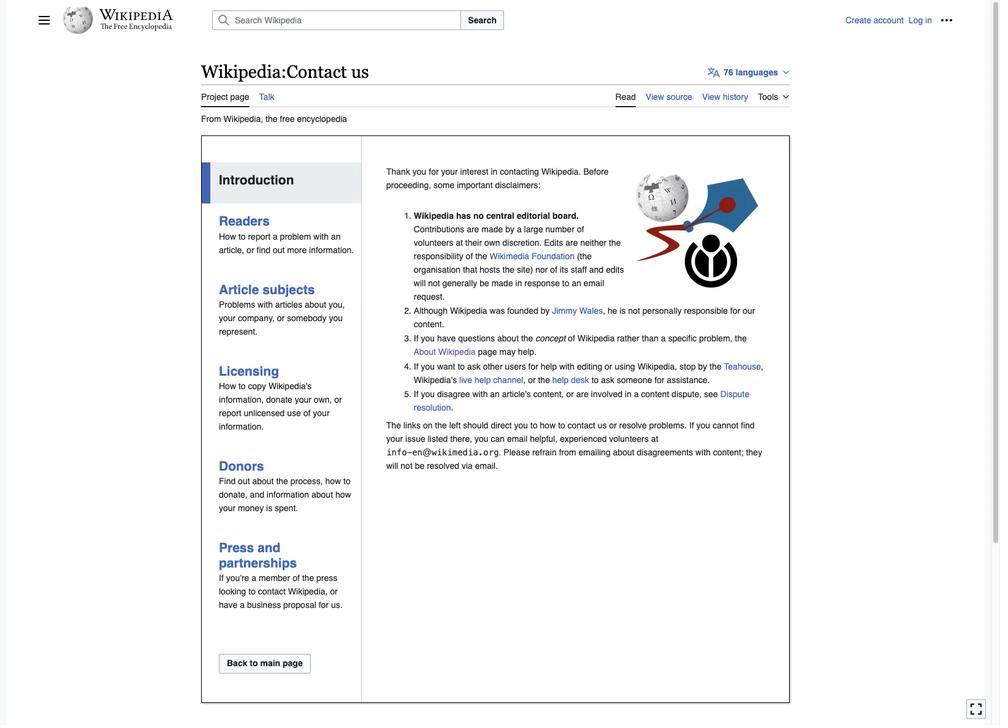Task type: vqa. For each thing, say whether or not it's contained in the screenshot.
Create account Log in at top
yes



Task type: locate. For each thing, give the bounding box(es) containing it.
wikipedia, up proposal
[[288, 587, 328, 597]]

to up experienced
[[558, 421, 565, 431]]

wikipedia up contributions
[[414, 211, 454, 221]]

looking
[[219, 587, 246, 597]]

1 horizontal spatial find
[[741, 421, 755, 431]]

1 horizontal spatial not
[[428, 278, 440, 288]]

site)
[[517, 265, 533, 275]]

. down can
[[499, 448, 501, 458]]

1 vertical spatial made
[[492, 278, 513, 288]]

0 vertical spatial how
[[540, 421, 556, 431]]

with inside readers how to report a problem with an article, or find out more information.
[[313, 232, 329, 241]]

1 vertical spatial have
[[219, 601, 238, 611]]

. inside . please refrain from emailing about disagreements with content; they will not be resolved via email.
[[499, 448, 501, 458]]

if inside if you have questions about the concept of wikipedia rather than a specific problem, the about wikipedia page may help.
[[414, 334, 419, 344]]

process,
[[291, 477, 323, 486]]

about down resolve
[[613, 448, 635, 458]]

project
[[201, 92, 228, 102]]

1 horizontal spatial an
[[490, 390, 500, 399]]

back to main page
[[227, 659, 303, 669]]

menu image
[[38, 14, 50, 26]]

you
[[413, 167, 427, 176], [329, 313, 343, 323], [421, 334, 435, 344], [421, 362, 435, 372], [421, 390, 435, 399], [514, 421, 528, 431], [697, 421, 711, 431], [475, 434, 489, 444]]

if down about
[[414, 362, 419, 372]]

and up "money"
[[250, 490, 264, 500]]

be inside . please refrain from emailing about disagreements with content; they will not be resolved via email.
[[415, 461, 425, 471]]

to down its
[[562, 278, 570, 288]]

you down should
[[475, 434, 489, 444]]

0 horizontal spatial at
[[456, 238, 463, 248]]

the left free
[[266, 114, 278, 124]]

from wikipedia, the free encyclopedia
[[201, 114, 347, 124]]

2 horizontal spatial not
[[628, 306, 640, 316]]

email up please
[[507, 434, 528, 444]]

1 horizontal spatial have
[[437, 334, 456, 344]]

if up about
[[414, 334, 419, 344]]

how up article,
[[219, 232, 236, 241]]

log
[[909, 15, 923, 25]]

by left jimmy
[[541, 306, 550, 316]]

content;
[[713, 448, 744, 458]]

experienced
[[560, 434, 607, 444]]

log in and more options image
[[941, 14, 953, 26]]

2 horizontal spatial an
[[572, 278, 581, 288]]

1 vertical spatial at
[[651, 434, 658, 444]]

assistance.
[[667, 375, 710, 385]]

contact down member
[[258, 587, 286, 597]]

1 horizontal spatial report
[[248, 232, 271, 241]]

1 view from the left
[[646, 92, 664, 102]]

have up about wikipedia link at left
[[437, 334, 456, 344]]

if left you're at left
[[219, 574, 224, 584]]

2 vertical spatial not
[[401, 461, 413, 471]]

email inside the '(the organisation that hosts the site) nor of its staff and edits will not generally be made in response to an email request.'
[[584, 278, 604, 288]]

1 vertical spatial an
[[572, 278, 581, 288]]

1 horizontal spatial will
[[414, 278, 426, 288]]

2 horizontal spatial wikipedia,
[[638, 362, 677, 372]]

of right use
[[303, 408, 311, 418]]

you inside thank you for your interest in contacting wikipedia. before proceeding, some important disclaimers:
[[413, 167, 427, 176]]

edits
[[544, 238, 563, 248]]

2 vertical spatial by
[[698, 362, 707, 372]]

1 vertical spatial .
[[499, 448, 501, 458]]

cannot
[[713, 421, 739, 431]]

or inside press and partnerships if you're a member of the press looking to contact wikipedia, or have a business proposal for us.
[[330, 587, 338, 597]]

your inside donors find out about the process, how to donate, and information about how your money is spent.
[[219, 504, 236, 513]]

interest
[[460, 167, 489, 176]]

.
[[451, 403, 454, 413], [499, 448, 501, 458]]

dispute resolution
[[414, 390, 750, 413]]

2 vertical spatial and
[[258, 541, 281, 556]]

find
[[219, 477, 236, 486]]

volunteers inside wikipedia has no central editorial board. contributions are made by a large number of volunteers at their own discretion. edits are neither the responsibility of the
[[414, 238, 454, 248]]

0 vertical spatial out
[[273, 245, 285, 255]]

0 horizontal spatial out
[[238, 477, 250, 486]]

email down staff
[[584, 278, 604, 288]]

a down looking
[[240, 601, 245, 611]]

0 vertical spatial email
[[584, 278, 604, 288]]

about down process,
[[312, 490, 333, 500]]

your
[[441, 167, 458, 176], [219, 313, 236, 323], [295, 395, 312, 405], [313, 408, 330, 418], [386, 434, 403, 444], [219, 504, 236, 513]]

donors
[[219, 459, 264, 474]]

how inside readers how to report a problem with an article, or find out more information.
[[219, 232, 236, 241]]

0 horizontal spatial not
[[401, 461, 413, 471]]

1 how from the top
[[219, 232, 236, 241]]

about down donors 'link'
[[252, 477, 274, 486]]

have down looking
[[219, 601, 238, 611]]

is
[[620, 306, 626, 316], [266, 504, 272, 513]]

live help channel , or the help desk to ask someone for assistance.
[[459, 375, 710, 385]]

your inside article subjects problems with articles about you, your company, or somebody you represent.
[[219, 313, 236, 323]]

to inside press and partnerships if you're a member of the press looking to contact wikipedia, or have a business proposal for us.
[[249, 587, 256, 597]]

to right process,
[[344, 477, 351, 486]]

2 horizontal spatial page
[[478, 347, 497, 357]]

hosts
[[480, 265, 500, 275]]

is inside donors find out about the process, how to donate, and information about how your money is spent.
[[266, 504, 272, 513]]

wikipedia's
[[414, 375, 457, 385], [269, 381, 312, 391]]

not
[[428, 278, 440, 288], [628, 306, 640, 316], [401, 461, 413, 471]]

if inside the links on the left should direct you to how to contact us or resolve problems. if you cannot find your issue listed there, you can email helpful, experienced volunteers at
[[689, 421, 694, 431]]

volunteers up the responsibility
[[414, 238, 454, 248]]

Search Wikipedia search field
[[212, 10, 461, 30]]

if
[[414, 334, 419, 344], [414, 362, 419, 372], [414, 390, 419, 399], [689, 421, 694, 431], [219, 574, 224, 584]]

0 vertical spatial how
[[219, 232, 236, 241]]

. please refrain from emailing about disagreements with content; they will not be resolved via email.
[[386, 448, 762, 471]]

view left history
[[702, 92, 721, 102]]

0 horizontal spatial view
[[646, 92, 664, 102]]

edits
[[606, 265, 624, 275]]

the inside donors find out about the process, how to donate, and information about how your money is spent.
[[276, 477, 288, 486]]

you up proceeding,
[[413, 167, 427, 176]]

of right concept
[[568, 334, 575, 344]]

donate
[[266, 395, 292, 405]]

0 horizontal spatial an
[[331, 232, 341, 241]]

1 vertical spatial will
[[386, 461, 398, 471]]

0 horizontal spatial be
[[415, 461, 425, 471]]

0 horizontal spatial volunteers
[[414, 238, 454, 248]]

1 vertical spatial by
[[541, 306, 550, 316]]

the inside the '(the organisation that hosts the site) nor of its staff and edits will not generally be made in response to an email request.'
[[503, 265, 515, 275]]

unlicensed
[[244, 408, 285, 418]]

to inside donors find out about the process, how to donate, and information about how your money is spent.
[[344, 477, 351, 486]]

with right problem
[[313, 232, 329, 241]]

is left spent.
[[266, 504, 272, 513]]

0 vertical spatial not
[[428, 278, 440, 288]]

not inside . please refrain from emailing about disagreements with content; they will not be resolved via email.
[[401, 461, 413, 471]]

ask up involved
[[601, 375, 615, 385]]

0 horizontal spatial ask
[[467, 362, 481, 372]]

0 vertical spatial are
[[467, 224, 479, 234]]

wales
[[580, 306, 603, 316]]

0 vertical spatial ask
[[467, 362, 481, 372]]

how up helpful,
[[540, 421, 556, 431]]

you down about
[[421, 362, 435, 372]]

a left problem
[[273, 232, 278, 241]]

out down donors 'link'
[[238, 477, 250, 486]]

search button
[[461, 10, 504, 30]]

how inside the links on the left should direct you to how to contact us or resolve problems. if you cannot find your issue listed there, you can email helpful, experienced volunteers at
[[540, 421, 556, 431]]

contact up experienced
[[568, 421, 595, 431]]

1 horizontal spatial email
[[584, 278, 604, 288]]

if up the resolution
[[414, 390, 419, 399]]

wikipedia's up donate
[[269, 381, 312, 391]]

and right staff
[[589, 265, 604, 275]]

report down information,
[[219, 408, 241, 418]]

0 vertical spatial report
[[248, 232, 271, 241]]

be down hosts
[[480, 278, 489, 288]]

made up own
[[482, 224, 503, 234]]

1 horizontal spatial wikipedia,
[[288, 587, 328, 597]]

a inside if you have questions about the concept of wikipedia rather than a specific problem, the about wikipedia page may help.
[[661, 334, 666, 344]]

for down help.
[[528, 362, 538, 372]]

of inside if you have questions about the concept of wikipedia rather than a specific problem, the about wikipedia page may help.
[[568, 334, 575, 344]]

1 horizontal spatial .
[[499, 448, 501, 458]]

0 horizontal spatial contact
[[258, 587, 286, 597]]

money
[[238, 504, 264, 513]]

information. inside readers how to report a problem with an article, or find out more information.
[[309, 245, 354, 255]]

, inside , wikipedia's
[[761, 362, 764, 372]]

0 horizontal spatial will
[[386, 461, 398, 471]]

1 horizontal spatial is
[[620, 306, 626, 316]]

of right member
[[293, 574, 300, 584]]

,
[[603, 306, 605, 316], [761, 362, 764, 372], [523, 375, 526, 385]]

own,
[[314, 395, 332, 405]]

for left "our"
[[731, 306, 741, 316]]

not inside the '(the organisation that hosts the site) nor of its staff and edits will not generally be made in response to an email request.'
[[428, 278, 440, 288]]

press and partnerships link
[[219, 541, 297, 571]]

0 horizontal spatial is
[[266, 504, 272, 513]]

your up some
[[441, 167, 458, 176]]

2 vertical spatial wikipedia,
[[288, 587, 328, 597]]

article subjects problems with articles about you, your company, or somebody you represent.
[[219, 282, 345, 337]]

0 horizontal spatial wikipedia's
[[269, 381, 312, 391]]

or right own,
[[334, 395, 342, 405]]

about inside if you have questions about the concept of wikipedia rather than a specific problem, the about wikipedia page may help.
[[497, 334, 519, 344]]

an right problem
[[331, 232, 341, 241]]

or left using
[[605, 362, 612, 372]]

or inside licensing how to copy wikipedia's information, donate your own, or report unlicensed use of your information.
[[334, 395, 342, 405]]

jimmy
[[552, 306, 577, 316]]

0 vertical spatial at
[[456, 238, 463, 248]]

article,
[[219, 245, 244, 255]]

with inside article subjects problems with articles about you, your company, or somebody you represent.
[[258, 300, 273, 310]]

made
[[482, 224, 503, 234], [492, 278, 513, 288]]

you inside if you have questions about the concept of wikipedia rather than a specific problem, the about wikipedia page may help.
[[421, 334, 435, 344]]

to up business
[[249, 587, 256, 597]]

to up helpful,
[[531, 421, 538, 431]]

in inside the '(the organisation that hosts the site) nor of its staff and edits will not generally be made in response to an email request.'
[[516, 278, 522, 288]]

press and partnerships if you're a member of the press looking to contact wikipedia, or have a business proposal for us.
[[219, 541, 343, 611]]

0 horizontal spatial us
[[351, 62, 369, 82]]

wikipedia image
[[99, 9, 173, 20]]

wikipedia,
[[224, 114, 263, 124], [638, 362, 677, 372], [288, 587, 328, 597]]

an inside the '(the organisation that hosts the site) nor of its staff and edits will not generally be made in response to an email request.'
[[572, 278, 581, 288]]

the up the information
[[276, 477, 288, 486]]

1 horizontal spatial contact
[[568, 421, 595, 431]]

are
[[467, 224, 479, 234], [566, 238, 578, 248], [576, 390, 589, 399]]

1 horizontal spatial information.
[[309, 245, 354, 255]]

2 vertical spatial ,
[[523, 375, 526, 385]]

0 horizontal spatial have
[[219, 601, 238, 611]]

not inside , he is not personally responsible for our content.
[[628, 306, 640, 316]]

about inside . please refrain from emailing about disagreements with content; they will not be resolved via email.
[[613, 448, 635, 458]]

and
[[589, 265, 604, 275], [250, 490, 264, 500], [258, 541, 281, 556]]

wikipedia up project page link
[[201, 62, 281, 82]]

to inside readers how to report a problem with an article, or find out more information.
[[239, 232, 246, 241]]

1 vertical spatial page
[[478, 347, 497, 357]]

live
[[459, 375, 472, 385]]

2 how from the top
[[219, 381, 236, 391]]

wikipedia
[[201, 62, 281, 82], [414, 211, 454, 221], [450, 306, 487, 316], [578, 334, 615, 344], [438, 347, 476, 357]]

about up 'may' in the top of the page
[[497, 334, 519, 344]]

page inside if you have questions about the concept of wikipedia rather than a specific problem, the about wikipedia page may help.
[[478, 347, 497, 357]]

1 horizontal spatial volunteers
[[609, 434, 649, 444]]

view left source on the top right of page
[[646, 92, 664, 102]]

0 horizontal spatial by
[[506, 224, 515, 234]]

find
[[257, 245, 271, 255], [741, 421, 755, 431]]

create account link
[[846, 15, 904, 25]]

the
[[386, 421, 401, 431]]

wikipedia up want
[[438, 347, 476, 357]]

us inside the links on the left should direct you to how to contact us or resolve problems. if you cannot find your issue listed there, you can email helpful, experienced volunteers at
[[598, 421, 607, 431]]

is right he
[[620, 306, 626, 316]]

0 vertical spatial an
[[331, 232, 341, 241]]

help up help desk link
[[541, 362, 557, 372]]

how
[[540, 421, 556, 431], [325, 477, 341, 486], [335, 490, 351, 500]]

an inside readers how to report a problem with an article, or find out more information.
[[331, 232, 341, 241]]

view for view history
[[702, 92, 721, 102]]

the right on in the left bottom of the page
[[435, 421, 447, 431]]

en
[[412, 448, 423, 458]]

1 vertical spatial out
[[238, 477, 250, 486]]

0 horizontal spatial find
[[257, 245, 271, 255]]

0 vertical spatial us
[[351, 62, 369, 82]]

0 horizontal spatial ,
[[523, 375, 526, 385]]

wikipedia, down project page
[[224, 114, 263, 124]]

information. down 'unlicensed'
[[219, 422, 264, 432]]

2 view from the left
[[702, 92, 721, 102]]

how right the information
[[335, 490, 351, 500]]

report inside licensing how to copy wikipedia's information, donate your own, or report unlicensed use of your information.
[[219, 408, 241, 418]]

you left cannot
[[697, 421, 711, 431]]

live help channel link
[[459, 375, 523, 385]]

about up the "somebody"
[[305, 300, 326, 310]]

by down central
[[506, 224, 515, 234]]

1 horizontal spatial wikipedia's
[[414, 375, 457, 385]]

at left their
[[456, 238, 463, 248]]

for inside , he is not personally responsible for our content.
[[731, 306, 741, 316]]

information. right more
[[309, 245, 354, 255]]

information. inside licensing how to copy wikipedia's information, donate your own, or report unlicensed use of your information.
[[219, 422, 264, 432]]

copy
[[248, 381, 266, 391]]

not down organisation
[[428, 278, 440, 288]]

or inside the links on the left should direct you to how to contact us or resolve problems. if you cannot find your issue listed there, you can email helpful, experienced volunteers at
[[609, 421, 617, 431]]

volunteers down resolve
[[609, 434, 649, 444]]

editorial
[[517, 211, 550, 221]]

problem,
[[699, 334, 733, 344]]

email inside the links on the left should direct you to how to contact us or resolve problems. if you cannot find your issue listed there, you can email helpful, experienced volunteers at
[[507, 434, 528, 444]]

out left more
[[273, 245, 285, 255]]

or inside readers how to report a problem with an article, or find out more information.
[[247, 245, 254, 255]]

donors find out about the process, how to donate, and information about how your money is spent.
[[219, 459, 351, 513]]

1 vertical spatial ask
[[601, 375, 615, 385]]

1 vertical spatial be
[[415, 461, 425, 471]]

wikipedia.
[[542, 167, 581, 176]]

1 horizontal spatial by
[[541, 306, 550, 316]]

please
[[504, 448, 530, 458]]

of left its
[[550, 265, 558, 275]]

1 vertical spatial ,
[[761, 362, 764, 372]]

wikipedia, inside press and partnerships if you're a member of the press looking to contact wikipedia, or have a business proposal for us.
[[288, 587, 328, 597]]

1 horizontal spatial us
[[598, 421, 607, 431]]

somebody
[[287, 313, 327, 323]]

1 vertical spatial how
[[219, 381, 236, 391]]

wikipedia, for want
[[638, 362, 677, 372]]

for inside press and partnerships if you're a member of the press looking to contact wikipedia, or have a business proposal for us.
[[319, 601, 329, 611]]

0 vertical spatial will
[[414, 278, 426, 288]]

back to main page link
[[219, 654, 311, 674]]

0 vertical spatial by
[[506, 224, 515, 234]]

use
[[287, 408, 301, 418]]

have
[[437, 334, 456, 344], [219, 601, 238, 611]]

, wikipedia's
[[414, 362, 764, 385]]

that
[[463, 265, 477, 275]]

your down donate,
[[219, 504, 236, 513]]

0 vertical spatial wikipedia,
[[224, 114, 263, 124]]

how inside licensing how to copy wikipedia's information, donate your own, or report unlicensed use of your information.
[[219, 381, 236, 391]]

find right cannot
[[741, 421, 755, 431]]

1 horizontal spatial at
[[651, 434, 658, 444]]

be
[[480, 278, 489, 288], [415, 461, 425, 471]]

with inside . please refrain from emailing about disagreements with content; they will not be resolved via email.
[[696, 448, 711, 458]]

an
[[331, 232, 341, 241], [572, 278, 581, 288], [490, 390, 500, 399]]

find inside the links on the left should direct you to how to contact us or resolve problems. if you cannot find your issue listed there, you can email helpful, experienced volunteers at
[[741, 421, 755, 431]]

a right than
[[661, 334, 666, 344]]

us
[[351, 62, 369, 82], [598, 421, 607, 431]]

at up disagreements
[[651, 434, 658, 444]]

content,
[[533, 390, 564, 399]]

board.
[[553, 211, 579, 221]]

company,
[[238, 313, 275, 323]]

articles
[[275, 300, 302, 310]]

of
[[577, 224, 584, 234], [466, 251, 473, 261], [550, 265, 558, 275], [568, 334, 575, 344], [303, 408, 311, 418], [293, 574, 300, 584]]

1 horizontal spatial out
[[273, 245, 285, 255]]

1 vertical spatial are
[[566, 238, 578, 248]]

0 vertical spatial ,
[[603, 306, 605, 316]]

are down 'number'
[[566, 238, 578, 248]]

wikipedia inside wikipedia has no central editorial board. contributions are made by a large number of volunteers at their own discretion. edits are neither the responsibility of the
[[414, 211, 454, 221]]

report down readers link
[[248, 232, 271, 241]]

to down readers
[[239, 232, 246, 241]]

1 vertical spatial contact
[[258, 587, 286, 597]]

read
[[616, 92, 636, 102]]

will inside . please refrain from emailing about disagreements with content; they will not be resolved via email.
[[386, 461, 398, 471]]

volunteers inside the links on the left should direct you to how to contact us or resolve problems. if you cannot find your issue listed there, you can email helpful, experienced volunteers at
[[609, 434, 649, 444]]

are down live help channel , or the help desk to ask someone for assistance.
[[576, 390, 589, 399]]

how up information,
[[219, 381, 236, 391]]

1 vertical spatial volunteers
[[609, 434, 649, 444]]

2 horizontal spatial ,
[[761, 362, 764, 372]]

, inside , he is not personally responsible for our content.
[[603, 306, 605, 316]]

the
[[266, 114, 278, 124], [609, 238, 621, 248], [475, 251, 487, 261], [503, 265, 515, 275], [521, 334, 533, 344], [735, 334, 747, 344], [710, 362, 722, 372], [538, 375, 550, 385], [435, 421, 447, 431], [276, 477, 288, 486], [302, 574, 314, 584]]

language progressive image
[[708, 66, 720, 78]]

personal tools navigation
[[846, 10, 957, 30]]

0 horizontal spatial report
[[219, 408, 241, 418]]

1 vertical spatial and
[[250, 490, 264, 500]]

1 horizontal spatial ,
[[603, 306, 605, 316]]

0 vertical spatial have
[[437, 334, 456, 344]]

problems.
[[649, 421, 687, 431]]

an down the live help channel link
[[490, 390, 500, 399]]

0 vertical spatial contact
[[568, 421, 595, 431]]

with left the content;
[[696, 448, 711, 458]]

no
[[473, 211, 484, 221]]

page right main
[[283, 659, 303, 669]]

wikipedia has no central editorial board. contributions are made by a large number of volunteers at their own discretion. edits are neither the responsibility of the
[[414, 211, 621, 261]]

concept
[[536, 334, 566, 344]]

although
[[414, 306, 448, 316]]

with down the live help channel link
[[473, 390, 488, 399]]

are up their
[[467, 224, 479, 234]]

0 horizontal spatial .
[[451, 403, 454, 413]]

1 vertical spatial not
[[628, 306, 640, 316]]

your up use
[[295, 395, 312, 405]]

1 vertical spatial find
[[741, 421, 755, 431]]

1 horizontal spatial be
[[480, 278, 489, 288]]

0 vertical spatial .
[[451, 403, 454, 413]]

if inside press and partnerships if you're a member of the press looking to contact wikipedia, or have a business proposal for us.
[[219, 574, 224, 584]]

1 vertical spatial information.
[[219, 422, 264, 432]]

1 horizontal spatial view
[[702, 92, 721, 102]]

and inside donors find out about the process, how to donate, and information about how your money is spent.
[[250, 490, 264, 500]]

0 vertical spatial information.
[[309, 245, 354, 255]]

help up if you disagree with an article's content, or are involved in a content dispute, see
[[553, 375, 569, 385]]

dispute,
[[672, 390, 702, 399]]

someone
[[617, 375, 652, 385]]

0 vertical spatial volunteers
[[414, 238, 454, 248]]

or right article,
[[247, 245, 254, 255]]

0 vertical spatial be
[[480, 278, 489, 288]]

help.
[[518, 347, 537, 357]]

0 vertical spatial is
[[620, 306, 626, 316]]

not right he
[[628, 306, 640, 316]]

to up information,
[[239, 381, 246, 391]]

main content
[[196, 55, 797, 726]]

email
[[584, 278, 604, 288], [507, 434, 528, 444]]



Task type: describe. For each thing, give the bounding box(es) containing it.
help down other
[[475, 375, 491, 385]]

2 vertical spatial page
[[283, 659, 303, 669]]

main content containing wikipedia
[[196, 55, 797, 726]]

history
[[723, 92, 748, 102]]

the right problem, on the top right
[[735, 334, 747, 344]]

if you want to ask other users for help with editing or using wikipedia, stop by the teahouse
[[414, 362, 761, 372]]

number
[[546, 224, 575, 234]]

a inside wikipedia has no central editorial board. contributions are made by a large number of volunteers at their own discretion. edits are neither the responsibility of the
[[517, 224, 522, 234]]

report inside readers how to report a problem with an article, or find out more information.
[[248, 232, 271, 241]]

member
[[259, 574, 290, 584]]

responsible
[[684, 306, 728, 316]]

involved
[[591, 390, 623, 399]]

and inside press and partnerships if you're a member of the press looking to contact wikipedia, or have a business proposal for us.
[[258, 541, 281, 556]]

wikipedia, for partnerships
[[288, 587, 328, 597]]

is inside , he is not personally responsible for our content.
[[620, 306, 626, 316]]

at inside the links on the left should direct you to how to contact us or resolve problems. if you cannot find your issue listed there, you can email helpful, experienced volunteers at
[[651, 434, 658, 444]]

be inside the '(the organisation that hosts the site) nor of its staff and edits will not generally be made in response to an email request.'
[[480, 278, 489, 288]]

represent.
[[219, 327, 258, 337]]

disclaimers:
[[495, 180, 541, 190]]

1 vertical spatial how
[[325, 477, 341, 486]]

view source link
[[646, 84, 693, 106]]

problems
[[219, 300, 255, 310]]

our
[[743, 306, 755, 316]]

teahouse link
[[724, 362, 761, 372]]

have inside press and partnerships if you're a member of the press looking to contact wikipedia, or have a business proposal for us.
[[219, 601, 238, 611]]

article's
[[502, 390, 531, 399]]

central
[[486, 211, 514, 221]]

if for if you disagree with an article's content, or are involved in a content dispute, see
[[414, 390, 419, 399]]

to inside the '(the organisation that hosts the site) nor of its staff and edits will not generally be made in response to an email request.'
[[562, 278, 570, 288]]

neither
[[580, 238, 607, 248]]

introduction link
[[219, 173, 294, 188]]

was
[[490, 306, 505, 316]]

wikimedia
[[490, 251, 529, 261]]

thank
[[386, 167, 410, 176]]

or inside article subjects problems with articles about you, your company, or somebody you represent.
[[277, 313, 285, 323]]

to inside licensing how to copy wikipedia's information, donate your own, or report unlicensed use of your information.
[[239, 381, 246, 391]]

Search search field
[[198, 10, 846, 30]]

in down someone
[[625, 390, 632, 399]]

free
[[280, 114, 295, 124]]

. for . please refrain from emailing about disagreements with content; they will not be resolved via email.
[[499, 448, 501, 458]]

for inside thank you for your interest in contacting wikipedia. before proceeding, some important disclaimers:
[[429, 167, 439, 176]]

the down their
[[475, 251, 487, 261]]

emailing
[[579, 448, 611, 458]]

resolved
[[427, 461, 459, 471]]

licensing how to copy wikipedia's information, donate your own, or report unlicensed use of your information.
[[219, 364, 342, 432]]

about wikipedia link
[[414, 347, 476, 357]]

out inside readers how to report a problem with an article, or find out more information.
[[273, 245, 285, 255]]

or down help desk link
[[566, 390, 574, 399]]

for up content
[[655, 375, 665, 385]]

links
[[404, 421, 421, 431]]

how for licensing
[[219, 381, 236, 391]]

subjects
[[263, 282, 315, 297]]

0 vertical spatial page
[[230, 92, 249, 102]]

readers how to report a problem with an article, or find out more information.
[[219, 214, 354, 255]]

2 vertical spatial an
[[490, 390, 500, 399]]

from
[[201, 114, 221, 124]]

you up the resolution
[[421, 390, 435, 399]]

see
[[704, 390, 718, 399]]

your inside thank you for your interest in contacting wikipedia. before proceeding, some important disclaimers:
[[441, 167, 458, 176]]

will inside the '(the organisation that hosts the site) nor of its staff and edits will not generally be made in response to an email request.'
[[414, 278, 426, 288]]

its
[[560, 265, 569, 275]]

of up neither
[[577, 224, 584, 234]]

the right neither
[[609, 238, 621, 248]]

article subjects link
[[219, 282, 315, 297]]

the up content,
[[538, 375, 550, 385]]

on
[[423, 421, 433, 431]]

, he is not personally responsible for our content.
[[414, 306, 755, 329]]

a inside readers how to report a problem with an article, or find out more information.
[[273, 232, 278, 241]]

2 horizontal spatial by
[[698, 362, 707, 372]]

editing
[[577, 362, 602, 372]]

they
[[746, 448, 762, 458]]

about inside article subjects problems with articles about you, your company, or somebody you represent.
[[305, 300, 326, 310]]

spent.
[[275, 504, 298, 513]]

he
[[608, 306, 617, 316]]

request.
[[414, 292, 445, 302]]

refrain
[[532, 448, 557, 458]]

@ image
[[423, 449, 432, 458]]

issue
[[405, 434, 426, 444]]

readers link
[[219, 214, 270, 229]]

your down own,
[[313, 408, 330, 418]]

2 vertical spatial are
[[576, 390, 589, 399]]

response
[[525, 278, 560, 288]]

the inside the links on the left should direct you to how to contact us or resolve problems. if you cannot find your issue listed there, you can email helpful, experienced volunteers at
[[435, 421, 447, 431]]

at inside wikipedia has no central editorial board. contributions are made by a large number of volunteers at their own discretion. edits are neither the responsibility of the
[[456, 238, 463, 248]]

or up article's
[[528, 375, 536, 385]]

if you have questions about the concept of wikipedia rather than a specific problem, the about wikipedia page may help.
[[414, 334, 747, 357]]

questions
[[458, 334, 495, 344]]

made inside wikipedia has no central editorial board. contributions are made by a large number of volunteers at their own discretion. edits are neither the responsibility of the
[[482, 224, 503, 234]]

the free encyclopedia image
[[100, 23, 172, 31]]

, for teahouse
[[761, 362, 764, 372]]

the inside press and partnerships if you're a member of the press looking to contact wikipedia, or have a business proposal for us.
[[302, 574, 314, 584]]

to up live
[[458, 362, 465, 372]]

project page link
[[201, 84, 249, 107]]

a down the partnerships
[[252, 574, 256, 584]]

tools
[[758, 92, 778, 102]]

view for view source
[[646, 92, 664, 102]]

desk
[[571, 375, 589, 385]]

may
[[500, 347, 516, 357]]

discretion.
[[503, 238, 542, 248]]

, for jimmy wales
[[603, 306, 605, 316]]

has
[[456, 211, 471, 221]]

in inside thank you for your interest in contacting wikipedia. before proceeding, some important disclaimers:
[[491, 167, 498, 176]]

to down editing
[[592, 375, 599, 385]]

contact inside press and partnerships if you're a member of the press looking to contact wikipedia, or have a business proposal for us.
[[258, 587, 286, 597]]

resolve
[[619, 421, 647, 431]]

partnerships
[[219, 556, 297, 571]]

there,
[[450, 434, 472, 444]]

more
[[287, 245, 307, 255]]

wikipedia's inside , wikipedia's
[[414, 375, 457, 385]]

have inside if you have questions about the concept of wikipedia rather than a specific problem, the about wikipedia page may help.
[[437, 334, 456, 344]]

of inside licensing how to copy wikipedia's information, donate your own, or report unlicensed use of your information.
[[303, 408, 311, 418]]

find inside readers how to report a problem with an article, or find out more information.
[[257, 245, 271, 255]]

business
[[247, 601, 281, 611]]

stop
[[680, 362, 696, 372]]

wikipedia left was
[[450, 306, 487, 316]]

other
[[483, 362, 503, 372]]

wikimedia.org
[[432, 448, 499, 458]]

and inside the '(the organisation that hosts the site) nor of its staff and edits will not generally be made in response to an email request.'
[[589, 265, 604, 275]]

donate,
[[219, 490, 248, 500]]

disagreements
[[637, 448, 693, 458]]

of up the that
[[466, 251, 473, 261]]

search
[[468, 15, 497, 25]]

encyclopedia
[[297, 114, 347, 124]]

2 vertical spatial how
[[335, 490, 351, 500]]

the left teahouse
[[710, 362, 722, 372]]

you right direct
[[514, 421, 528, 431]]

view source
[[646, 92, 693, 102]]

made inside the '(the organisation that hosts the site) nor of its staff and edits will not generally be made in response to an email request.'
[[492, 278, 513, 288]]

information,
[[219, 395, 264, 405]]

own
[[485, 238, 500, 248]]

in inside personal tools navigation
[[926, 15, 932, 25]]

0 horizontal spatial wikipedia,
[[224, 114, 263, 124]]

disagree
[[437, 390, 470, 399]]

fullscreen image
[[970, 704, 983, 716]]

1 horizontal spatial ask
[[601, 375, 615, 385]]

read link
[[616, 84, 636, 107]]

contact inside the links on the left should direct you to how to contact us or resolve problems. if you cannot find your issue listed there, you can email helpful, experienced volunteers at
[[568, 421, 595, 431]]

(the organisation that hosts the site) nor of its staff and edits will not generally be made in response to an email request.
[[414, 251, 624, 302]]

info-en
[[386, 448, 423, 458]]

direct
[[491, 421, 512, 431]]

if for if you want to ask other users for help with editing or using wikipedia, stop by the teahouse
[[414, 362, 419, 372]]

if for if you have questions about the concept of wikipedia rather than a specific problem, the about wikipedia page may help.
[[414, 334, 419, 344]]

licensing link
[[219, 364, 279, 379]]

of inside the '(the organisation that hosts the site) nor of its staff and edits will not generally be made in response to an email request.'
[[550, 265, 558, 275]]

your inside the links on the left should direct you to how to contact us or resolve problems. if you cannot find your issue listed there, you can email helpful, experienced volunteers at
[[386, 434, 403, 444]]

resolution
[[414, 403, 451, 413]]

by inside wikipedia has no central editorial board. contributions are made by a large number of volunteers at their own discretion. edits are neither the responsibility of the
[[506, 224, 515, 234]]

to left main
[[250, 659, 258, 669]]

proposal
[[283, 601, 316, 611]]

problem
[[280, 232, 311, 241]]

a down someone
[[634, 390, 639, 399]]

help desk link
[[553, 375, 589, 385]]

founded
[[507, 306, 538, 316]]

of inside press and partnerships if you're a member of the press looking to contact wikipedia, or have a business proposal for us.
[[293, 574, 300, 584]]

. for .
[[451, 403, 454, 413]]

foundation
[[532, 251, 575, 261]]

wikipedia down , he is not personally responsible for our content.
[[578, 334, 615, 344]]

before
[[584, 167, 609, 176]]

out inside donors find out about the process, how to donate, and information about how your money is spent.
[[238, 477, 250, 486]]

should
[[463, 421, 489, 431]]

the up help.
[[521, 334, 533, 344]]

you inside article subjects problems with articles about you, your company, or somebody you represent.
[[329, 313, 343, 323]]

generally
[[443, 278, 477, 288]]

how for readers
[[219, 232, 236, 241]]

wikipedia's inside licensing how to copy wikipedia's information, donate your own, or report unlicensed use of your information.
[[269, 381, 312, 391]]

with up help desk link
[[559, 362, 575, 372]]



